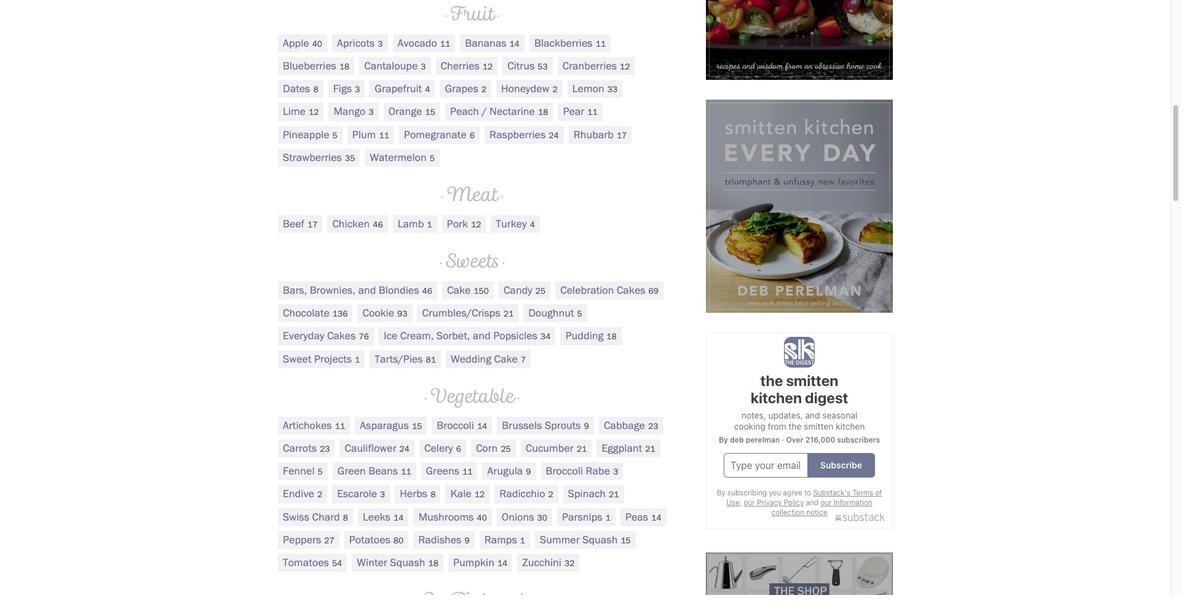 Task type: vqa. For each thing, say whether or not it's contained in the screenshot.
Scones
no



Task type: locate. For each thing, give the bounding box(es) containing it.
6 for celery
[[456, 444, 461, 455]]

5 down pomegranate
[[430, 153, 435, 163]]

raspberries
[[490, 128, 546, 141]]

rabe
[[586, 465, 610, 478]]

squash down 80
[[390, 556, 425, 570]]

2 inside radicchio 2
[[548, 490, 554, 500]]

4 for grapefruit
[[425, 84, 430, 95]]

1 vertical spatial 40
[[477, 513, 487, 523]]

lime 12
[[283, 105, 319, 118]]

peas
[[626, 510, 649, 524]]

24 down asparagus 15
[[400, 444, 410, 455]]

3 up the cantaloupe
[[378, 39, 383, 49]]

cakes down 136
[[327, 329, 356, 343]]

parsnips
[[562, 510, 603, 524]]

40
[[312, 39, 322, 49], [477, 513, 487, 523]]

9 for radishes
[[465, 536, 470, 546]]

2 vertical spatial 9
[[465, 536, 470, 546]]

0 vertical spatial 9
[[584, 421, 589, 432]]

0 horizontal spatial 25
[[501, 444, 511, 455]]

0 vertical spatial 15
[[425, 107, 436, 118]]

3 for mango
[[369, 107, 374, 118]]

2 inside grapes 2
[[482, 84, 487, 95]]

23 inside cabbage 23
[[648, 421, 659, 432]]

18 inside winter squash 18
[[428, 559, 439, 569]]

12 inside pork 12
[[471, 220, 481, 230]]

1 horizontal spatial and
[[473, 329, 491, 343]]

1 horizontal spatial 6
[[470, 130, 475, 141]]

3 for apricots
[[378, 39, 383, 49]]

17 inside rhubarb 17
[[617, 130, 627, 141]]

1 inside parsnips 1
[[606, 513, 611, 523]]

11 up kale 12
[[463, 467, 473, 478]]

18 inside peach / nectarine 18
[[538, 107, 548, 118]]

/
[[482, 105, 487, 118]]

chicken
[[332, 217, 370, 231]]

fennel 5
[[283, 465, 323, 478]]

21 up broccoli rabe 3
[[577, 444, 587, 455]]

17 right rhubarb
[[617, 130, 627, 141]]

11 for artichokes
[[335, 421, 345, 432]]

4 right turkey
[[530, 220, 535, 230]]

14 for bananas
[[510, 39, 520, 49]]

136
[[333, 309, 348, 319]]

1 horizontal spatial 9
[[526, 467, 531, 478]]

0 horizontal spatial 15
[[412, 421, 422, 432]]

17 for rhubarb
[[617, 130, 627, 141]]

kale
[[451, 487, 472, 501]]

25 right candy on the left top
[[536, 286, 546, 297]]

sorbet,
[[437, 329, 470, 343]]

broccoli down cucumber 21
[[546, 465, 583, 478]]

9 inside brussels sprouts 9
[[584, 421, 589, 432]]

mango
[[334, 105, 366, 118]]

69
[[649, 286, 659, 297]]

11 inside plum 11
[[379, 130, 389, 141]]

cream,
[[400, 329, 434, 343]]

9 up radicchio 2
[[526, 467, 531, 478]]

9 up pumpkin
[[465, 536, 470, 546]]

potatoes
[[349, 533, 391, 547]]

11 up cranberries 12
[[596, 39, 606, 49]]

3 for figs
[[355, 84, 360, 95]]

peach / nectarine 18
[[450, 105, 548, 118]]

15 right asparagus
[[412, 421, 422, 432]]

14
[[510, 39, 520, 49], [477, 421, 487, 432], [394, 513, 404, 523], [652, 513, 662, 523], [498, 559, 508, 569]]

meat
[[448, 183, 499, 211]]

18 down honeydew 2 on the top left of the page
[[538, 107, 548, 118]]

6 down peach
[[470, 130, 475, 141]]

14 inside broccoli 14
[[477, 421, 487, 432]]

broccoli rabe 3
[[546, 465, 619, 478]]

2 right the endive
[[317, 490, 322, 500]]

0 horizontal spatial and
[[358, 284, 376, 297]]

1 vertical spatial 25
[[501, 444, 511, 455]]

25
[[536, 286, 546, 297], [501, 444, 511, 455]]

150
[[474, 286, 489, 297]]

ice cream, sorbet, and popsicles 34
[[384, 329, 551, 343]]

12 right kale
[[475, 490, 485, 500]]

12 down bananas
[[483, 61, 493, 72]]

0 horizontal spatial 24
[[400, 444, 410, 455]]

broccoli up celery 6
[[437, 419, 474, 432]]

sweet
[[283, 352, 312, 366]]

21 for cucumber
[[577, 444, 587, 455]]

21 inside cucumber 21
[[577, 444, 587, 455]]

11 inside blackberries 11
[[596, 39, 606, 49]]

cake left the 150
[[447, 284, 471, 297]]

asparagus 15
[[360, 419, 422, 432]]

14 up citrus
[[510, 39, 520, 49]]

14 for leeks
[[394, 513, 404, 523]]

11 inside "greens 11"
[[463, 467, 473, 478]]

carrots
[[283, 442, 317, 455]]

12 right lime
[[309, 107, 319, 118]]

2 right honeydew
[[553, 84, 558, 95]]

cake left 7 at the bottom of the page
[[494, 352, 518, 366]]

escarole 3
[[337, 487, 385, 501]]

14 inside leeks 14
[[394, 513, 404, 523]]

0 horizontal spatial 8
[[313, 84, 318, 95]]

1 horizontal spatial squash
[[583, 533, 618, 547]]

grapefruit
[[375, 82, 422, 95]]

2 inside honeydew 2
[[553, 84, 558, 95]]

11 for blackberries
[[596, 39, 606, 49]]

3 right rabe
[[613, 467, 619, 478]]

17 inside the 'beef 17'
[[308, 220, 318, 230]]

1 horizontal spatial 17
[[617, 130, 627, 141]]

24 inside raspberries 24
[[549, 130, 559, 141]]

spinach 21
[[568, 487, 619, 501]]

summer
[[540, 533, 580, 547]]

cherries 12
[[441, 59, 493, 73]]

corn
[[476, 442, 498, 455]]

1 vertical spatial 46
[[422, 286, 432, 297]]

11 inside avocado 11
[[440, 39, 451, 49]]

plum 11
[[352, 128, 389, 141]]

None search field
[[57, 30, 1078, 67]]

40 inside mushrooms 40
[[477, 513, 487, 523]]

cookie 93
[[363, 307, 408, 320]]

12 inside lime 12
[[309, 107, 319, 118]]

5 for watermelon
[[430, 153, 435, 163]]

5 inside doughnut 5
[[577, 309, 582, 319]]

dates
[[283, 82, 310, 95]]

32
[[565, 559, 575, 569]]

3 inside figs 3
[[355, 84, 360, 95]]

3 up leeks 14
[[380, 490, 385, 500]]

4
[[425, 84, 430, 95], [530, 220, 535, 230]]

24
[[549, 130, 559, 141], [400, 444, 410, 455]]

1 vertical spatial and
[[473, 329, 491, 343]]

14 up corn
[[477, 421, 487, 432]]

21 inside the eggplant 21
[[646, 444, 656, 455]]

pudding 18
[[566, 329, 617, 343]]

2 up /
[[482, 84, 487, 95]]

crumbles/crisps 21
[[422, 307, 514, 320]]

2 for endive
[[317, 490, 322, 500]]

9 right sprouts
[[584, 421, 589, 432]]

endive
[[283, 487, 314, 501]]

5 inside the pineapple 5
[[333, 130, 338, 141]]

0 horizontal spatial squash
[[390, 556, 425, 570]]

23 right carrots
[[320, 444, 330, 455]]

21 right eggplant
[[646, 444, 656, 455]]

11 right the "beans"
[[401, 467, 411, 478]]

12 for cranberries
[[620, 61, 630, 72]]

12 inside kale 12
[[475, 490, 485, 500]]

14 inside the peas 14
[[652, 513, 662, 523]]

4 inside the grapefruit 4
[[425, 84, 430, 95]]

3 right mango
[[369, 107, 374, 118]]

broccoli for broccoli
[[437, 419, 474, 432]]

0 horizontal spatial cakes
[[327, 329, 356, 343]]

1 vertical spatial 23
[[320, 444, 330, 455]]

broccoli for broccoli rabe
[[546, 465, 583, 478]]

crumbles/crisps
[[422, 307, 501, 320]]

12 inside cherries 12
[[483, 61, 493, 72]]

2 inside endive 2
[[317, 490, 322, 500]]

40 for mushrooms
[[477, 513, 487, 523]]

1 right parsnips
[[606, 513, 611, 523]]

projects
[[314, 352, 352, 366]]

0 vertical spatial 4
[[425, 84, 430, 95]]

5 inside fennel 5
[[318, 467, 323, 478]]

swiss chard 8
[[283, 510, 348, 524]]

squash down parsnips 1
[[583, 533, 618, 547]]

0 vertical spatial cakes
[[617, 284, 646, 297]]

14 right leeks at the left bottom
[[394, 513, 404, 523]]

1 inside ramps 1
[[520, 536, 525, 546]]

1 for lamb
[[427, 220, 432, 230]]

14 right peas
[[652, 513, 662, 523]]

1 horizontal spatial 24
[[549, 130, 559, 141]]

apricots
[[337, 36, 375, 50]]

escarole
[[337, 487, 377, 501]]

0 vertical spatial 46
[[373, 220, 383, 230]]

watermelon 5
[[370, 151, 435, 164]]

1 horizontal spatial cakes
[[617, 284, 646, 297]]

5 right fennel
[[318, 467, 323, 478]]

1 horizontal spatial 46
[[422, 286, 432, 297]]

cakes for celebration cakes
[[617, 284, 646, 297]]

15 down peas
[[621, 536, 631, 546]]

25 inside candy 25
[[536, 286, 546, 297]]

2 horizontal spatial 9
[[584, 421, 589, 432]]

12 right pork
[[471, 220, 481, 230]]

0 vertical spatial 17
[[617, 130, 627, 141]]

6 right "celery"
[[456, 444, 461, 455]]

15 inside asparagus 15
[[412, 421, 422, 432]]

11 inside pear 11
[[588, 107, 598, 118]]

21 inside the "crumbles/crisps 21"
[[504, 309, 514, 319]]

8 inside dates 8
[[313, 84, 318, 95]]

5 up the strawberries 35
[[333, 130, 338, 141]]

1 horizontal spatial 25
[[536, 286, 546, 297]]

radishes 9
[[419, 533, 470, 547]]

brussels sprouts 9
[[502, 419, 589, 432]]

candy
[[504, 284, 533, 297]]

radicchio 2
[[500, 487, 554, 501]]

2 for grapes
[[482, 84, 487, 95]]

46 right blondies
[[422, 286, 432, 297]]

sweets
[[446, 249, 500, 278]]

2 for honeydew
[[553, 84, 558, 95]]

1 horizontal spatial 4
[[530, 220, 535, 230]]

17
[[617, 130, 627, 141], [308, 220, 318, 230]]

sweet projects 1
[[283, 352, 360, 366]]

0 vertical spatial squash
[[583, 533, 618, 547]]

3 inside apricots 3
[[378, 39, 383, 49]]

46 right the chicken
[[373, 220, 383, 230]]

1 horizontal spatial 15
[[425, 107, 436, 118]]

25 inside corn 25
[[501, 444, 511, 455]]

everyday cakes 76
[[283, 329, 369, 343]]

21 right spinach
[[609, 490, 619, 500]]

cakes for everyday cakes
[[327, 329, 356, 343]]

raspberries 24
[[490, 128, 559, 141]]

1 down the 76
[[355, 355, 360, 365]]

1 vertical spatial cake
[[494, 352, 518, 366]]

cranberries 12
[[563, 59, 630, 73]]

9 for arugula
[[526, 467, 531, 478]]

nectarine
[[490, 105, 535, 118]]

0 horizontal spatial 23
[[320, 444, 330, 455]]

6 inside pomegranate 6
[[470, 130, 475, 141]]

summer squash 15
[[540, 533, 631, 547]]

blackberries
[[535, 36, 593, 50]]

2 vertical spatial 15
[[621, 536, 631, 546]]

watermelon
[[370, 151, 427, 164]]

18 right pudding
[[607, 332, 617, 342]]

11 right the artichokes
[[335, 421, 345, 432]]

0 vertical spatial 8
[[313, 84, 318, 95]]

8
[[313, 84, 318, 95], [431, 490, 436, 500], [343, 513, 348, 523]]

1 right ramps
[[520, 536, 525, 546]]

brussels
[[502, 419, 542, 432]]

23 for carrots
[[320, 444, 330, 455]]

9 inside radishes 9
[[465, 536, 470, 546]]

15 for orange
[[425, 107, 436, 118]]

11 inside artichokes 11
[[335, 421, 345, 432]]

12 for kale
[[475, 490, 485, 500]]

15 inside orange 15
[[425, 107, 436, 118]]

18 inside blueberries 18
[[340, 61, 350, 72]]

8 right "herbs"
[[431, 490, 436, 500]]

11 up cherries
[[440, 39, 451, 49]]

8 right the chard
[[343, 513, 348, 523]]

25 right corn
[[501, 444, 511, 455]]

pudding
[[566, 329, 604, 343]]

2 horizontal spatial 8
[[431, 490, 436, 500]]

53
[[538, 61, 548, 72]]

0 horizontal spatial 40
[[312, 39, 322, 49]]

and up wedding cake 7
[[473, 329, 491, 343]]

1 vertical spatial 24
[[400, 444, 410, 455]]

1 vertical spatial 9
[[526, 467, 531, 478]]

1 horizontal spatial 23
[[648, 421, 659, 432]]

0 horizontal spatial 9
[[465, 536, 470, 546]]

76
[[359, 332, 369, 342]]

12 right cranberries
[[620, 61, 630, 72]]

3 down avocado 11
[[421, 61, 426, 72]]

24 for cauliflower
[[400, 444, 410, 455]]

and up the cookie
[[358, 284, 376, 297]]

turkey 4
[[496, 217, 535, 231]]

23 for cabbage
[[648, 421, 659, 432]]

1 vertical spatial 17
[[308, 220, 318, 230]]

0 vertical spatial 40
[[312, 39, 322, 49]]

25 for corn
[[501, 444, 511, 455]]

1 inside the "lamb 1"
[[427, 220, 432, 230]]

40 inside apple 40
[[312, 39, 322, 49]]

3 inside mango 3
[[369, 107, 374, 118]]

2 right radicchio
[[548, 490, 554, 500]]

18 up figs
[[340, 61, 350, 72]]

11
[[440, 39, 451, 49], [596, 39, 606, 49], [588, 107, 598, 118], [379, 130, 389, 141], [335, 421, 345, 432], [401, 467, 411, 478], [463, 467, 473, 478]]

beef 17
[[283, 217, 318, 231]]

beans
[[369, 465, 398, 478]]

1 vertical spatial squash
[[390, 556, 425, 570]]

24 right raspberries
[[549, 130, 559, 141]]

0 horizontal spatial cake
[[447, 284, 471, 297]]

1 horizontal spatial 40
[[477, 513, 487, 523]]

asparagus
[[360, 419, 409, 432]]

3 for cantaloupe
[[421, 61, 426, 72]]

cake
[[447, 284, 471, 297], [494, 352, 518, 366]]

21 inside spinach 21
[[609, 490, 619, 500]]

8 right dates
[[313, 84, 318, 95]]

2 vertical spatial 8
[[343, 513, 348, 523]]

23
[[648, 421, 659, 432], [320, 444, 330, 455]]

9 inside arugula 9
[[526, 467, 531, 478]]

8 for herbs
[[431, 490, 436, 500]]

0 vertical spatial 6
[[470, 130, 475, 141]]

40 down kale 12
[[477, 513, 487, 523]]

4 up orange 15
[[425, 84, 430, 95]]

40 right apple
[[312, 39, 322, 49]]

4 inside turkey 4
[[530, 220, 535, 230]]

24 inside the 'cauliflower 24'
[[400, 444, 410, 455]]

1 vertical spatial broccoli
[[546, 465, 583, 478]]

8 inside herbs 8
[[431, 490, 436, 500]]

0 vertical spatial 23
[[648, 421, 659, 432]]

0 vertical spatial 25
[[536, 286, 546, 297]]

35
[[345, 153, 355, 163]]

0 horizontal spatial 46
[[373, 220, 383, 230]]

cantaloupe
[[364, 59, 418, 73]]

80
[[394, 536, 404, 546]]

11 right plum
[[379, 130, 389, 141]]

14 down ramps
[[498, 559, 508, 569]]

27
[[324, 536, 335, 546]]

1 vertical spatial 4
[[530, 220, 535, 230]]

21 up "popsicles"
[[504, 309, 514, 319]]

0 horizontal spatial 17
[[308, 220, 318, 230]]

1 vertical spatial 8
[[431, 490, 436, 500]]

2 horizontal spatial 15
[[621, 536, 631, 546]]

5 for doughnut
[[577, 309, 582, 319]]

0 vertical spatial and
[[358, 284, 376, 297]]

12 inside cranberries 12
[[620, 61, 630, 72]]

17 right beef on the left of the page
[[308, 220, 318, 230]]

0 horizontal spatial 6
[[456, 444, 461, 455]]

21 for crumbles/crisps
[[504, 309, 514, 319]]

0 horizontal spatial 4
[[425, 84, 430, 95]]

1 horizontal spatial 8
[[343, 513, 348, 523]]

5 inside watermelon 5
[[430, 153, 435, 163]]

1 horizontal spatial broccoli
[[546, 465, 583, 478]]

5 for pineapple
[[333, 130, 338, 141]]

0 horizontal spatial broccoli
[[437, 419, 474, 432]]

18 down radishes
[[428, 559, 439, 569]]

blueberries
[[283, 59, 336, 73]]

broccoli
[[437, 419, 474, 432], [546, 465, 583, 478]]

5 up pudding
[[577, 309, 582, 319]]

14 inside bananas 14
[[510, 39, 520, 49]]

3 inside cantaloupe 3
[[421, 61, 426, 72]]

6 inside celery 6
[[456, 444, 461, 455]]

0 vertical spatial 24
[[549, 130, 559, 141]]

11 right the pear
[[588, 107, 598, 118]]

6 for pomegranate
[[470, 130, 475, 141]]

23 right cabbage
[[648, 421, 659, 432]]

3 right figs
[[355, 84, 360, 95]]

1 right lamb
[[427, 220, 432, 230]]

1 vertical spatial cakes
[[327, 329, 356, 343]]

1 vertical spatial 15
[[412, 421, 422, 432]]

23 inside carrots 23
[[320, 444, 330, 455]]

14 inside pumpkin 14
[[498, 559, 508, 569]]

peppers 27
[[283, 533, 335, 547]]

15 up pomegranate
[[425, 107, 436, 118]]

1 vertical spatial 6
[[456, 444, 461, 455]]

3 inside escarole 3
[[380, 490, 385, 500]]

cakes left 69
[[617, 284, 646, 297]]

0 vertical spatial broccoli
[[437, 419, 474, 432]]



Task type: describe. For each thing, give the bounding box(es) containing it.
5 for fennel
[[318, 467, 323, 478]]

3 inside broccoli rabe 3
[[613, 467, 619, 478]]

14 for peas
[[652, 513, 662, 523]]

11 for greens
[[463, 467, 473, 478]]

46 inside chicken 46
[[373, 220, 383, 230]]

25 for candy
[[536, 286, 546, 297]]

squash for summer squash
[[583, 533, 618, 547]]

1 inside sweet projects 1
[[355, 355, 360, 365]]

brownies,
[[310, 284, 356, 297]]

15 inside summer squash 15
[[621, 536, 631, 546]]

11 for plum
[[379, 130, 389, 141]]

mango 3
[[334, 105, 374, 118]]

greens 11
[[426, 465, 473, 478]]

pear 11
[[563, 105, 598, 118]]

radicchio
[[500, 487, 545, 501]]

peppers
[[283, 533, 321, 547]]

figs 3
[[333, 82, 360, 95]]

honeydew 2
[[501, 82, 558, 95]]

pork
[[447, 217, 468, 231]]

leeks
[[363, 510, 391, 524]]

3 for escarole
[[380, 490, 385, 500]]

squash for winter squash
[[390, 556, 425, 570]]

doughnut 5
[[529, 307, 582, 320]]

46 inside bars, brownies, and blondies 46
[[422, 286, 432, 297]]

18 inside the pudding 18
[[607, 332, 617, 342]]

54
[[332, 559, 342, 569]]

citrus 53
[[508, 59, 548, 73]]

14 for broccoli
[[477, 421, 487, 432]]

vegetable
[[431, 384, 515, 413]]

mushrooms
[[419, 510, 474, 524]]

endive 2
[[283, 487, 322, 501]]

21 for eggplant
[[646, 444, 656, 455]]

ice
[[384, 329, 398, 343]]

broccoli 14
[[437, 419, 487, 432]]

grapes
[[445, 82, 479, 95]]

arugula
[[488, 465, 523, 478]]

30
[[537, 513, 548, 523]]

peas 14
[[626, 510, 662, 524]]

93
[[398, 309, 408, 319]]

kale 12
[[451, 487, 485, 501]]

cauliflower
[[345, 442, 397, 455]]

bars, brownies, and blondies 46
[[283, 284, 432, 297]]

corn 25
[[476, 442, 511, 455]]

ramps 1
[[485, 533, 525, 547]]

12 for cherries
[[483, 61, 493, 72]]

apple 40
[[283, 36, 322, 50]]

21 for spinach
[[609, 490, 619, 500]]

1 horizontal spatial cake
[[494, 352, 518, 366]]

11 inside "green beans 11"
[[401, 467, 411, 478]]

tomatoes 54
[[283, 556, 342, 570]]

chocolate 136
[[283, 307, 348, 320]]

1 for ramps
[[520, 536, 525, 546]]

orange 15
[[389, 105, 436, 118]]

81
[[426, 355, 436, 365]]

onions
[[502, 510, 534, 524]]

popsicles
[[494, 329, 538, 343]]

carrots 23
[[283, 442, 330, 455]]

herbs 8
[[400, 487, 436, 501]]

cranberries
[[563, 59, 617, 73]]

celery
[[425, 442, 453, 455]]

15 for asparagus
[[412, 421, 422, 432]]

11 for avocado
[[440, 39, 451, 49]]

winter squash 18
[[357, 556, 439, 570]]

citrus
[[508, 59, 535, 73]]

orange
[[389, 105, 422, 118]]

8 inside swiss chard 8
[[343, 513, 348, 523]]

pomegranate 6
[[404, 128, 475, 141]]

tarts/pies 81
[[375, 352, 436, 366]]

11 for pear
[[588, 107, 598, 118]]

bananas
[[465, 36, 507, 50]]

17 for beef
[[308, 220, 318, 230]]

chard
[[312, 510, 340, 524]]

14 for pumpkin
[[498, 559, 508, 569]]

4 for turkey
[[530, 220, 535, 230]]

lime
[[283, 105, 306, 118]]

zucchini
[[523, 556, 562, 570]]

celery 6
[[425, 442, 461, 455]]

2 for radicchio
[[548, 490, 554, 500]]

1 for parsnips
[[606, 513, 611, 523]]

figs
[[333, 82, 352, 95]]

zucchini 32
[[523, 556, 575, 570]]

ramps
[[485, 533, 517, 547]]

pumpkin
[[453, 556, 495, 570]]

eggplant 21
[[602, 442, 656, 455]]

candy 25
[[504, 284, 546, 297]]

doughnut
[[529, 307, 574, 320]]

0 vertical spatial cake
[[447, 284, 471, 297]]

cabbage 23
[[604, 419, 659, 432]]

40 for apple
[[312, 39, 322, 49]]

8 for dates
[[313, 84, 318, 95]]

lamb
[[398, 217, 424, 231]]

24 for raspberries
[[549, 130, 559, 141]]

blondies
[[379, 284, 419, 297]]

apricots 3
[[337, 36, 383, 50]]

bars,
[[283, 284, 307, 297]]

rhubarb 17
[[574, 128, 627, 141]]

7
[[521, 355, 526, 365]]

blackberries 11
[[535, 36, 606, 50]]

arugula 9
[[488, 465, 531, 478]]

avocado
[[398, 36, 437, 50]]

celebration
[[561, 284, 614, 297]]

fennel
[[283, 465, 315, 478]]

herbs
[[400, 487, 428, 501]]

12 for pork
[[471, 220, 481, 230]]

cucumber
[[526, 442, 574, 455]]

wedding cake 7
[[451, 352, 526, 366]]

chicken 46
[[332, 217, 383, 231]]

12 for lime
[[309, 107, 319, 118]]

cucumber 21
[[526, 442, 587, 455]]



